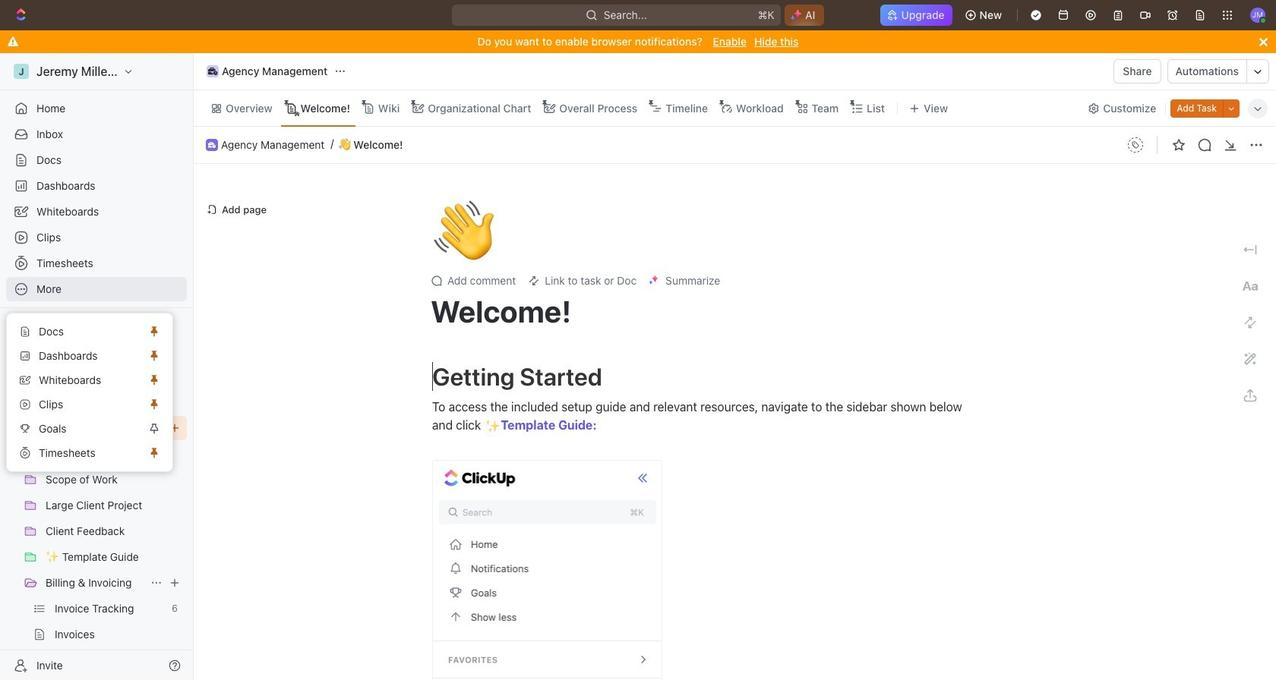 Task type: vqa. For each thing, say whether or not it's contained in the screenshot.
business time image within tree
yes



Task type: describe. For each thing, give the bounding box(es) containing it.
sidebar navigation
[[0, 53, 194, 681]]

1 horizontal spatial business time image
[[208, 68, 218, 75]]



Task type: locate. For each thing, give the bounding box(es) containing it.
business time image
[[208, 68, 218, 75], [16, 424, 27, 433]]

tree
[[6, 365, 187, 681]]

1 vertical spatial business time image
[[16, 424, 27, 433]]

business time image
[[208, 142, 216, 148]]

tree inside sidebar navigation
[[6, 365, 187, 681]]

0 horizontal spatial business time image
[[16, 424, 27, 433]]

0 vertical spatial business time image
[[208, 68, 218, 75]]

business time image inside tree
[[16, 424, 27, 433]]



